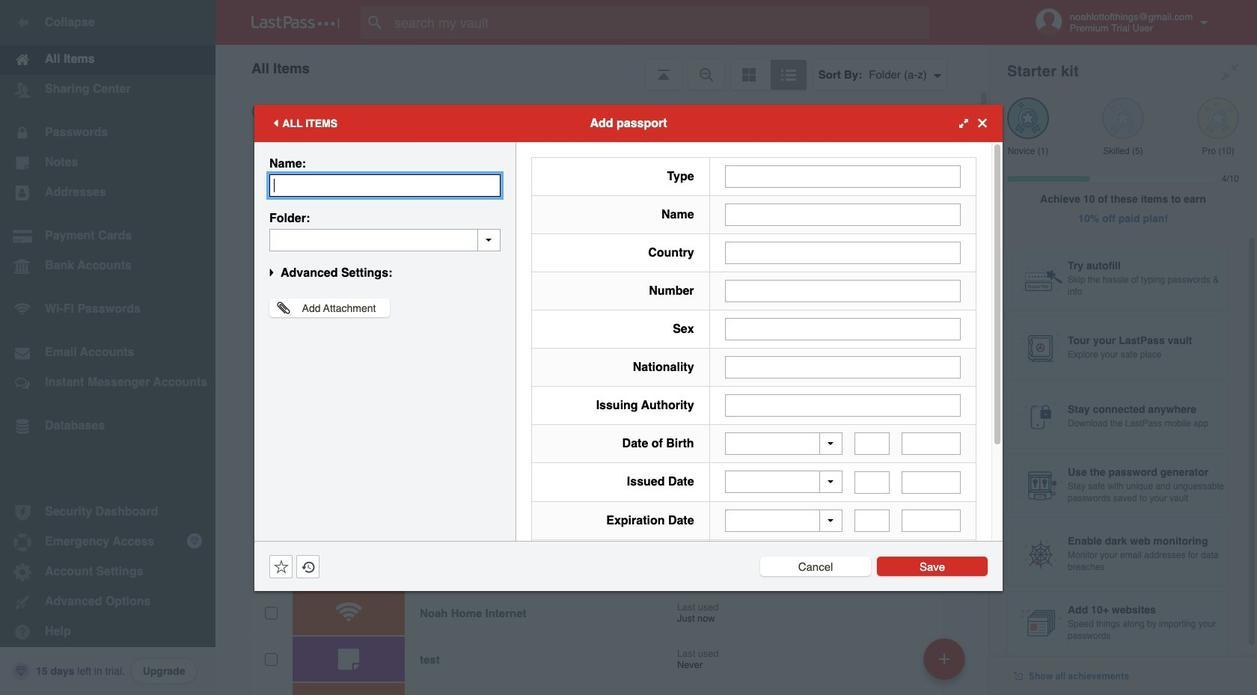 Task type: locate. For each thing, give the bounding box(es) containing it.
new item navigation
[[918, 634, 975, 695]]

lastpass image
[[251, 16, 340, 29]]

dialog
[[254, 104, 1003, 649]]

vault options navigation
[[216, 45, 990, 90]]

main navigation navigation
[[0, 0, 216, 695]]

None text field
[[269, 174, 501, 196], [725, 203, 961, 226], [269, 229, 501, 251], [725, 280, 961, 302], [725, 318, 961, 340], [725, 356, 961, 378], [725, 394, 961, 417], [855, 471, 890, 494], [855, 510, 890, 532], [269, 174, 501, 196], [725, 203, 961, 226], [269, 229, 501, 251], [725, 280, 961, 302], [725, 318, 961, 340], [725, 356, 961, 378], [725, 394, 961, 417], [855, 471, 890, 494], [855, 510, 890, 532]]

new item image
[[939, 654, 950, 664]]

None text field
[[725, 165, 961, 187], [725, 241, 961, 264], [855, 433, 890, 455], [902, 433, 961, 455], [902, 471, 961, 494], [902, 510, 961, 532], [725, 165, 961, 187], [725, 241, 961, 264], [855, 433, 890, 455], [902, 433, 961, 455], [902, 471, 961, 494], [902, 510, 961, 532]]



Task type: vqa. For each thing, say whether or not it's contained in the screenshot.
text box
yes



Task type: describe. For each thing, give the bounding box(es) containing it.
Search search field
[[361, 6, 959, 39]]

search my vault text field
[[361, 6, 959, 39]]



